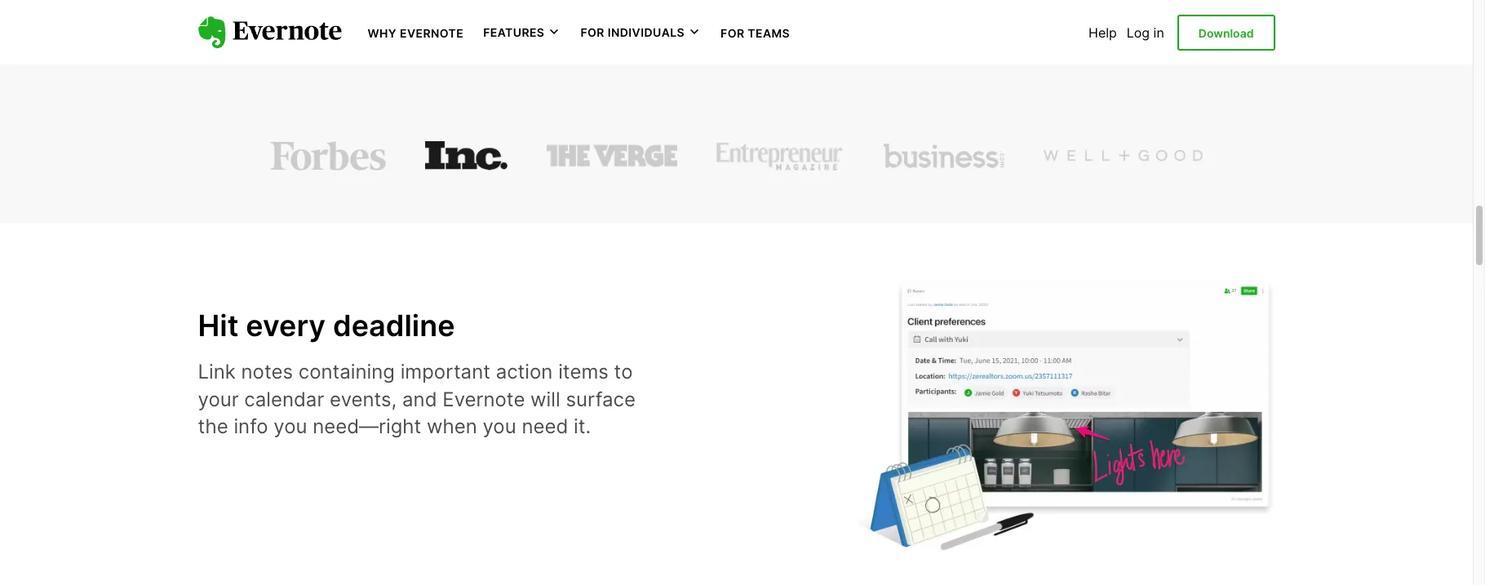 Task type: locate. For each thing, give the bounding box(es) containing it.
0 vertical spatial evernote
[[400, 26, 464, 40]]

well + good logo image
[[1044, 141, 1203, 170]]

features button
[[483, 24, 561, 41]]

2 you from the left
[[483, 415, 516, 438]]

1 you from the left
[[274, 415, 307, 438]]

evernote calendar integration showcase image
[[851, 275, 1275, 558]]

link
[[198, 360, 236, 384]]

evernote right why
[[400, 26, 464, 40]]

for for for individuals
[[581, 25, 605, 39]]

items
[[558, 360, 609, 384]]

1 horizontal spatial you
[[483, 415, 516, 438]]

surface
[[566, 387, 636, 411]]

for left individuals
[[581, 25, 605, 39]]

you left need
[[483, 415, 516, 438]]

need—right
[[313, 415, 421, 438]]

hit every deadline
[[198, 308, 455, 344]]

every
[[246, 308, 326, 344]]

evernote
[[400, 26, 464, 40], [443, 387, 525, 411]]

features
[[483, 25, 545, 39]]

log
[[1127, 24, 1150, 41]]

notes
[[241, 360, 293, 384]]

1 vertical spatial evernote
[[443, 387, 525, 411]]

1 horizontal spatial for
[[721, 26, 745, 40]]

evernote inside 'link notes containing important action items to your calendar events, and evernote will surface the info you need—right when you need it.'
[[443, 387, 525, 411]]

your
[[198, 387, 239, 411]]

help link
[[1089, 24, 1117, 41]]

containing
[[298, 360, 395, 384]]

teams
[[748, 26, 790, 40]]

evernote up when
[[443, 387, 525, 411]]

individuals
[[608, 25, 685, 39]]

for inside button
[[581, 25, 605, 39]]

0 horizontal spatial you
[[274, 415, 307, 438]]

you down calendar on the bottom of the page
[[274, 415, 307, 438]]

download link
[[1177, 15, 1275, 51]]

it.
[[574, 415, 591, 438]]

log in
[[1127, 24, 1164, 41]]

events,
[[330, 387, 397, 411]]

0 horizontal spatial for
[[581, 25, 605, 39]]

link notes containing important action items to your calendar events, and evernote will surface the info you need—right when you need it.
[[198, 360, 636, 438]]

in
[[1154, 24, 1164, 41]]

and
[[402, 387, 437, 411]]

for
[[581, 25, 605, 39], [721, 26, 745, 40]]

the
[[198, 415, 228, 438]]

for left teams
[[721, 26, 745, 40]]

you
[[274, 415, 307, 438], [483, 415, 516, 438]]

business.com logo image
[[883, 141, 1004, 170]]

entrepreneur magazine logo image
[[717, 141, 844, 170]]

for for for teams
[[721, 26, 745, 40]]



Task type: vqa. For each thing, say whether or not it's contained in the screenshot.
Web
no



Task type: describe. For each thing, give the bounding box(es) containing it.
action
[[496, 360, 553, 384]]

for individuals button
[[581, 24, 701, 41]]

why evernote
[[368, 26, 464, 40]]

important
[[400, 360, 490, 384]]

for teams link
[[721, 24, 790, 41]]

will
[[531, 387, 560, 411]]

hit
[[198, 308, 239, 344]]

log in link
[[1127, 24, 1164, 41]]

info
[[234, 415, 268, 438]]

deadline
[[333, 308, 455, 344]]

inc magazine logo image
[[425, 141, 508, 170]]

calendar
[[244, 387, 324, 411]]

download
[[1199, 26, 1254, 40]]

for individuals
[[581, 25, 685, 39]]

help
[[1089, 24, 1117, 41]]

why
[[368, 26, 397, 40]]

the verge logo image
[[547, 141, 678, 170]]

for teams
[[721, 26, 790, 40]]

evernote logo image
[[198, 16, 342, 49]]

why evernote link
[[368, 24, 464, 41]]

forbes logo image
[[270, 141, 386, 170]]

need
[[522, 415, 568, 438]]

to
[[614, 360, 633, 384]]

when
[[427, 415, 477, 438]]



